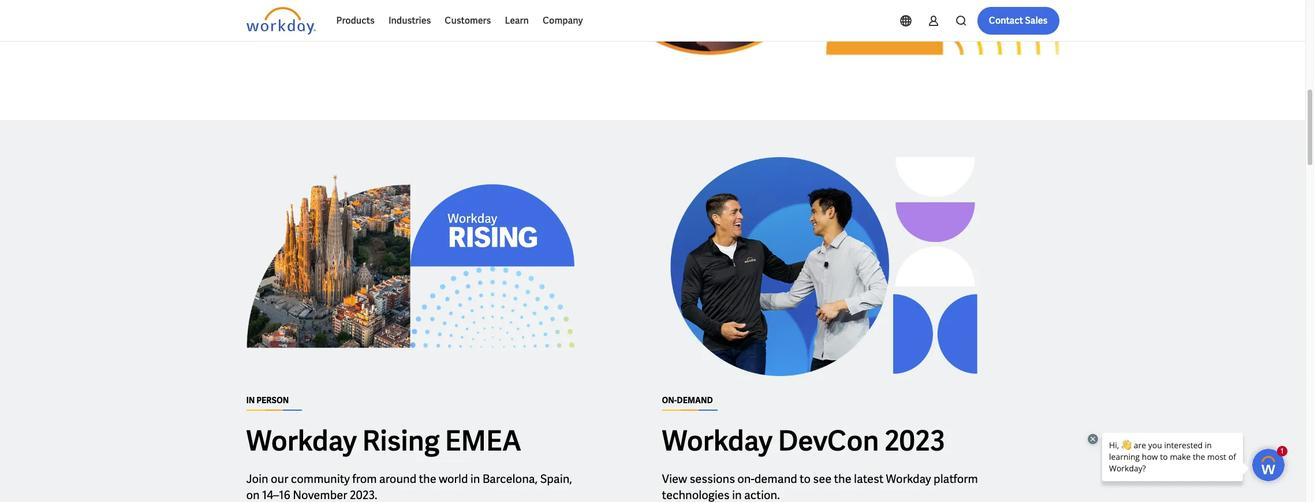 Task type: describe. For each thing, give the bounding box(es) containing it.
in inside join our community from around the world in barcelona, spain, on 14–16 november 2023.
[[471, 471, 480, 486]]

in person
[[246, 395, 289, 405]]

community
[[291, 471, 350, 486]]

workday inside the view sessions on-demand to see the latest workday platform technologies in action.
[[887, 471, 932, 486]]

products button
[[330, 7, 382, 35]]

platform
[[934, 471, 979, 486]]

on
[[246, 487, 260, 502]]

demand
[[755, 471, 798, 486]]

sessions
[[690, 471, 735, 486]]

industries button
[[382, 7, 438, 35]]

in inside the view sessions on-demand to see the latest workday platform technologies in action.
[[732, 487, 742, 502]]

workday devcon 2023
[[662, 423, 946, 458]]

products
[[337, 14, 375, 27]]

sales
[[1026, 14, 1048, 27]]

devcon
[[778, 423, 880, 458]]

2023.
[[350, 487, 378, 502]]

the inside the view sessions on-demand to see the latest workday platform technologies in action.
[[834, 471, 852, 486]]

latest
[[854, 471, 884, 486]]

contact sales link
[[978, 7, 1060, 35]]

go to the homepage image
[[246, 7, 316, 35]]

november
[[293, 487, 348, 502]]

customers button
[[438, 7, 498, 35]]

view
[[662, 471, 688, 486]]

person
[[257, 395, 289, 405]]

contact
[[989, 14, 1024, 27]]

to
[[800, 471, 811, 486]]

action.
[[745, 487, 780, 502]]

see
[[814, 471, 832, 486]]



Task type: locate. For each thing, give the bounding box(es) containing it.
1 the from the left
[[419, 471, 437, 486]]

our
[[271, 471, 289, 486]]

1 horizontal spatial in
[[732, 487, 742, 502]]

14–16
[[262, 487, 291, 502]]

company button
[[536, 7, 590, 35]]

golden gate bridge in san francisco. image
[[593, 0, 1060, 83]]

workday rising emea
[[246, 423, 522, 458]]

workday for workday rising emea
[[246, 423, 357, 458]]

workday for workday devcon 2023
[[662, 423, 773, 458]]

on-
[[662, 395, 677, 405]]

in right 'world'
[[471, 471, 480, 486]]

the
[[419, 471, 437, 486], [834, 471, 852, 486]]

2 horizontal spatial workday
[[887, 471, 932, 486]]

in down on-
[[732, 487, 742, 502]]

join our community from around the world in barcelona, spain, on 14–16 november 2023.
[[246, 471, 572, 502]]

in
[[246, 395, 255, 405]]

industries
[[389, 14, 431, 27]]

on-demand
[[662, 395, 713, 405]]

around
[[379, 471, 417, 486]]

workday up the community
[[246, 423, 357, 458]]

the left 'world'
[[419, 471, 437, 486]]

view sessions on-demand to see the latest workday platform technologies in action.
[[662, 471, 979, 502]]

learn button
[[498, 7, 536, 35]]

join
[[246, 471, 268, 486]]

technologies
[[662, 487, 730, 502]]

emea
[[445, 423, 522, 458]]

learn
[[505, 14, 529, 27]]

aerial shot of barcelona, spain. image
[[246, 157, 575, 376]]

spain,
[[540, 471, 572, 486]]

customers
[[445, 14, 491, 27]]

carl eschenbach and attendee at workday devcon image
[[662, 157, 991, 376]]

barcelona,
[[483, 471, 538, 486]]

0 horizontal spatial the
[[419, 471, 437, 486]]

0 horizontal spatial workday
[[246, 423, 357, 458]]

2023
[[885, 423, 946, 458]]

0 vertical spatial in
[[471, 471, 480, 486]]

2 the from the left
[[834, 471, 852, 486]]

on-
[[738, 471, 755, 486]]

contact sales
[[989, 14, 1048, 27]]

rising
[[363, 423, 440, 458]]

1 horizontal spatial workday
[[662, 423, 773, 458]]

from
[[352, 471, 377, 486]]

demand
[[677, 395, 713, 405]]

the inside join our community from around the world in barcelona, spain, on 14–16 november 2023.
[[419, 471, 437, 486]]

world
[[439, 471, 468, 486]]

0 horizontal spatial in
[[471, 471, 480, 486]]

workday up the sessions
[[662, 423, 773, 458]]

company
[[543, 14, 583, 27]]

workday
[[246, 423, 357, 458], [662, 423, 773, 458], [887, 471, 932, 486]]

1 vertical spatial in
[[732, 487, 742, 502]]

in
[[471, 471, 480, 486], [732, 487, 742, 502]]

workday down 2023
[[887, 471, 932, 486]]

the right the see
[[834, 471, 852, 486]]

1 horizontal spatial the
[[834, 471, 852, 486]]



Task type: vqa. For each thing, say whether or not it's contained in the screenshot.
A for A leader in finance, HR, and planning.
no



